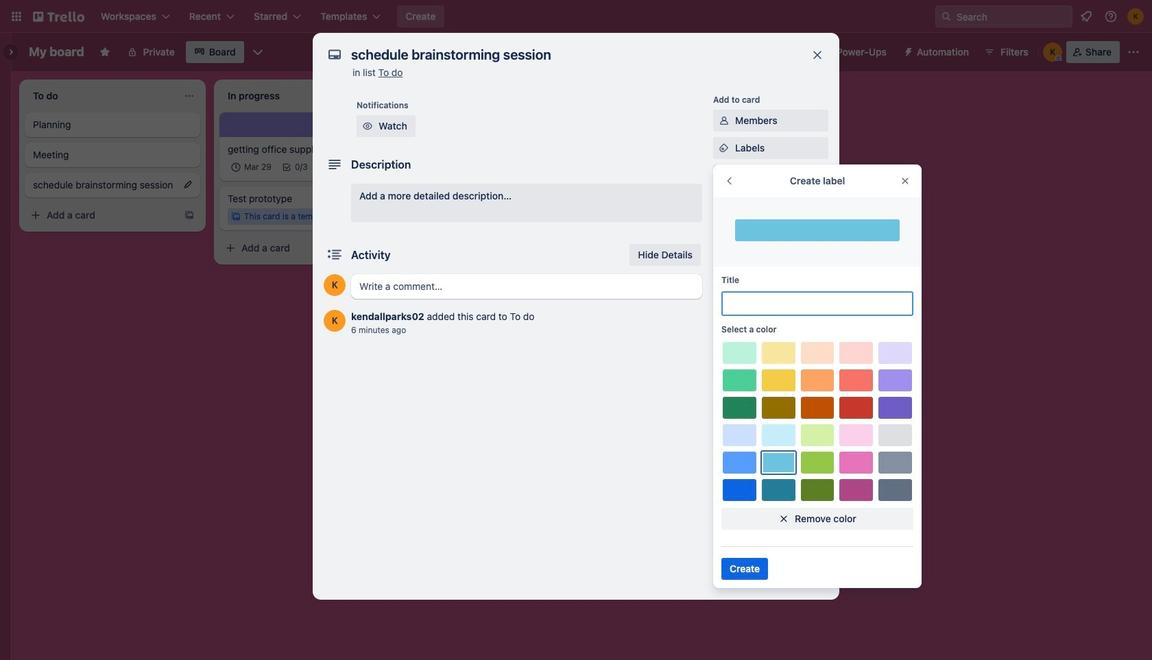 Task type: vqa. For each thing, say whether or not it's contained in the screenshot.
bottom Drive
no



Task type: describe. For each thing, give the bounding box(es) containing it.
search image
[[941, 11, 952, 22]]

0 horizontal spatial create from template… image
[[184, 210, 195, 221]]

close popover image
[[900, 176, 911, 187]]

0 vertical spatial kendallparks02 (kendallparks02) image
[[1127, 8, 1144, 25]]

Write a comment text field
[[351, 274, 702, 299]]

show menu image
[[1127, 45, 1140, 59]]

star or unstar board image
[[99, 47, 110, 58]]

0 notifications image
[[1078, 8, 1095, 25]]

1 vertical spatial kendallparks02 (kendallparks02) image
[[324, 274, 346, 296]]

primary element
[[0, 0, 1152, 33]]

customize views image
[[251, 45, 265, 59]]

Search field
[[952, 6, 1072, 27]]

0 horizontal spatial sm image
[[361, 119, 374, 133]]

1 horizontal spatial sm image
[[717, 114, 731, 128]]



Task type: locate. For each thing, give the bounding box(es) containing it.
edit card image
[[182, 179, 193, 190]]

back to home image
[[33, 5, 84, 27]]

create from template… image
[[184, 210, 195, 221], [379, 243, 390, 254]]

sm image
[[717, 114, 731, 128], [361, 119, 374, 133]]

return to previous screen image
[[724, 176, 735, 187]]

Board name text field
[[22, 41, 91, 63]]

1 horizontal spatial create from template… image
[[379, 243, 390, 254]]

cover image
[[717, 251, 731, 265]]

kendallparks02 (kendallparks02) image
[[1043, 43, 1062, 62]]

0 vertical spatial create from template… image
[[184, 210, 195, 221]]

2 vertical spatial kendallparks02 (kendallparks02) image
[[324, 310, 346, 332]]

open information menu image
[[1104, 10, 1118, 23]]

None checkbox
[[228, 159, 276, 176]]

1 vertical spatial create from template… image
[[379, 243, 390, 254]]

kendallparks02 (kendallparks02) image
[[1127, 8, 1144, 25], [324, 274, 346, 296], [324, 310, 346, 332]]

None text field
[[344, 43, 797, 67], [721, 291, 913, 316], [344, 43, 797, 67], [721, 291, 913, 316]]

color: sky, title: none image
[[735, 219, 900, 241]]

sm image
[[898, 41, 917, 60], [717, 141, 731, 155], [717, 444, 731, 458], [717, 472, 731, 486], [717, 499, 731, 513], [717, 533, 731, 547]]



